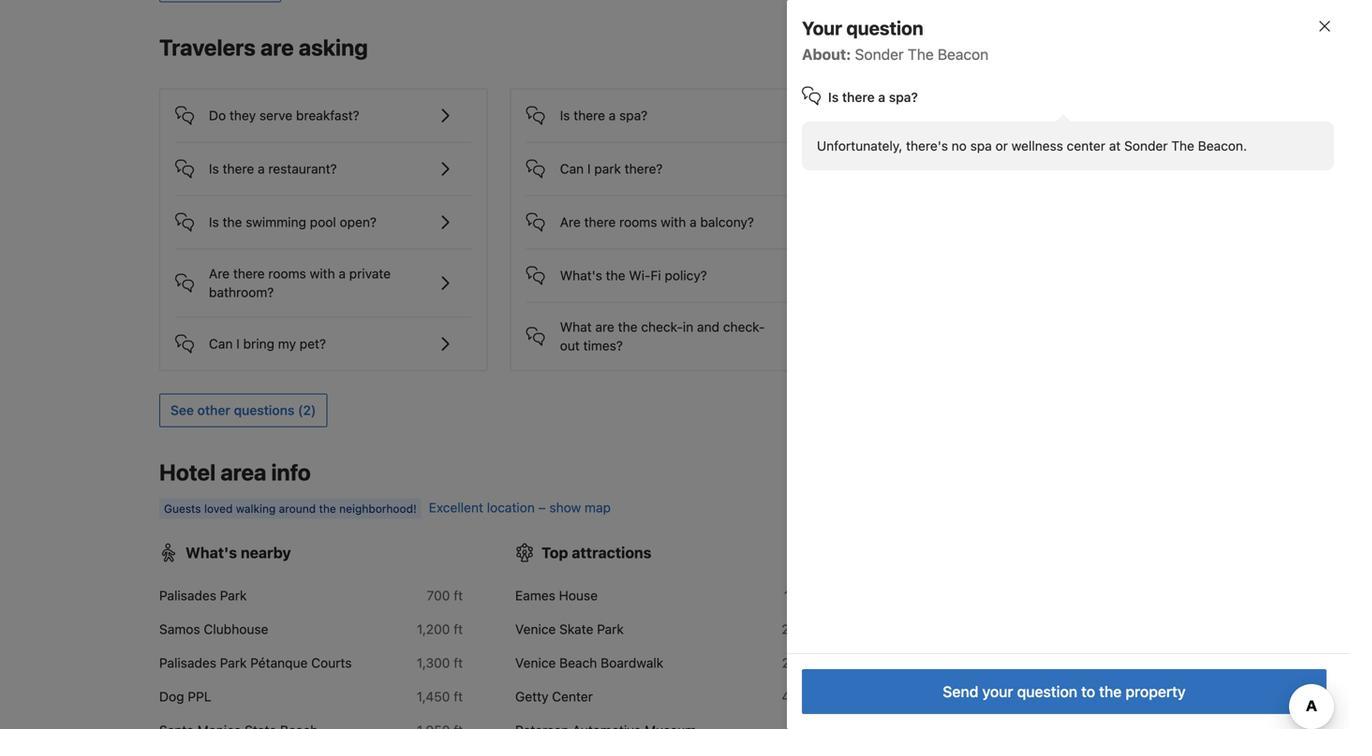 Task type: locate. For each thing, give the bounding box(es) containing it.
is there a spa? up unfortunately,
[[828, 89, 918, 105]]

1 horizontal spatial question
[[1017, 683, 1077, 701]]

with up what's the wi-fi policy? button at the top
[[661, 215, 686, 230]]

question inside your question about: sonder the beacon
[[846, 17, 923, 39]]

0 horizontal spatial beach
[[559, 656, 597, 671]]

beach right rey
[[965, 690, 1003, 705]]

is left swimming
[[209, 215, 219, 230]]

1 vertical spatial palisades
[[159, 656, 216, 671]]

1 horizontal spatial sonder
[[1124, 138, 1168, 154]]

1 horizontal spatial beach
[[915, 656, 953, 671]]

hotel
[[159, 460, 216, 486]]

0 horizontal spatial with
[[310, 266, 335, 282]]

rooms inside the are there rooms with a balcony? button
[[619, 215, 657, 230]]

0 horizontal spatial rooms
[[268, 266, 306, 282]]

unfortunately, there's no spa or wellness center at sonder the beacon.
[[817, 138, 1247, 154]]

question left to
[[1017, 683, 1077, 701]]

is up "can i park there?"
[[560, 108, 570, 123]]

1 vertical spatial with
[[310, 266, 335, 282]]

3.3
[[1138, 690, 1157, 705]]

mi right 2.5 on the right
[[804, 656, 819, 671]]

dog
[[159, 690, 184, 705]]

i left bring
[[236, 336, 240, 352]]

0 vertical spatial what's
[[560, 268, 602, 284]]

breakfast?
[[296, 108, 359, 123]]

is down about:
[[828, 89, 839, 105]]

2 palisades from the top
[[159, 656, 216, 671]]

0 horizontal spatial are
[[260, 34, 294, 61]]

venice beach
[[871, 656, 953, 671]]

with
[[661, 215, 686, 230], [310, 266, 335, 282]]

your question about: sonder the beacon
[[802, 17, 989, 63]]

your
[[982, 683, 1013, 701]]

0 horizontal spatial check-
[[641, 320, 683, 335]]

1 vertical spatial are
[[595, 320, 614, 335]]

is down the do
[[209, 161, 219, 177]]

rooms inside 'are there rooms with a private bathroom?'
[[268, 266, 306, 282]]

with for private
[[310, 266, 335, 282]]

is there a spa? inside button
[[560, 108, 648, 123]]

1 horizontal spatial what's
[[560, 268, 602, 284]]

what are the check-in and check- out times? button
[[526, 303, 823, 356]]

the up times?
[[618, 320, 638, 335]]

palisades up samos
[[159, 588, 216, 604]]

there for is there a restaurant? button at the left of the page
[[223, 161, 254, 177]]

0 horizontal spatial what's
[[186, 544, 237, 562]]

0 horizontal spatial i
[[236, 336, 240, 352]]

mi for 3.3 mi
[[1160, 690, 1175, 705]]

ft right the 700
[[454, 588, 463, 604]]

see other questions (2) button
[[159, 394, 327, 428]]

there down the they
[[223, 161, 254, 177]]

1 palisades from the top
[[159, 588, 216, 604]]

ft right 1,200
[[454, 622, 463, 638]]

0 horizontal spatial sonder
[[855, 45, 904, 63]]

what are the check-in and check- out times?
[[560, 320, 765, 354]]

spa? up the there's
[[889, 89, 918, 105]]

2 ft from the top
[[454, 622, 463, 638]]

can
[[560, 161, 584, 177], [209, 336, 233, 352]]

venice for venice skate park
[[515, 622, 556, 638]]

are inside button
[[560, 215, 581, 230]]

boardwalk
[[601, 656, 664, 671]]

are
[[260, 34, 294, 61], [595, 320, 614, 335]]

the left swimming
[[223, 215, 242, 230]]

sonder right at
[[1124, 138, 1168, 154]]

skate
[[559, 622, 593, 638]]

samos
[[159, 622, 200, 638]]

1 vertical spatial i
[[236, 336, 240, 352]]

mi right 2.4
[[804, 622, 819, 638]]

pétanque
[[250, 656, 308, 671]]

and
[[697, 320, 720, 335]]

send
[[943, 683, 979, 701]]

spa? up the there?
[[619, 108, 648, 123]]

is for is the swimming pool open? button
[[209, 215, 219, 230]]

1 horizontal spatial check-
[[723, 320, 765, 335]]

0 vertical spatial sonder
[[855, 45, 904, 63]]

mi right 4.5
[[804, 690, 819, 705]]

1 horizontal spatial the
[[1171, 138, 1194, 154]]

venice up getty
[[515, 656, 556, 671]]

there up bathroom?
[[233, 266, 265, 282]]

can i bring my pet? button
[[175, 318, 472, 356]]

are for are there rooms with a balcony?
[[560, 215, 581, 230]]

i inside button
[[587, 161, 591, 177]]

0 vertical spatial park
[[220, 588, 247, 604]]

is
[[828, 89, 839, 105], [560, 108, 570, 123], [209, 161, 219, 177], [209, 215, 219, 230]]

wi-
[[629, 268, 651, 284]]

ft right '1,450'
[[454, 690, 463, 705]]

bring
[[243, 336, 274, 352]]

0 horizontal spatial spa?
[[619, 108, 648, 123]]

sonder right about:
[[855, 45, 904, 63]]

palisades for palisades park pétanque courts
[[159, 656, 216, 671]]

question right your
[[846, 17, 923, 39]]

a up unfortunately,
[[878, 89, 885, 105]]

0 vertical spatial i
[[587, 161, 591, 177]]

they
[[229, 108, 256, 123]]

is inside button
[[209, 161, 219, 177]]

ft
[[454, 588, 463, 604], [454, 622, 463, 638], [454, 656, 463, 671], [454, 690, 463, 705]]

are up times?
[[595, 320, 614, 335]]

beach for venice beach boardwalk
[[559, 656, 597, 671]]

travelers are asking
[[159, 34, 368, 61]]

marina del rey beach
[[871, 690, 1003, 705]]

park right skate
[[597, 622, 624, 638]]

0 horizontal spatial the
[[908, 45, 934, 63]]

1 vertical spatial is there a spa?
[[560, 108, 648, 123]]

can left park
[[560, 161, 584, 177]]

still looking?
[[969, 170, 1082, 192]]

with left private
[[310, 266, 335, 282]]

1,450 ft
[[417, 690, 463, 705]]

0 horizontal spatial question
[[846, 17, 923, 39]]

1,450
[[417, 690, 450, 705]]

1 horizontal spatial i
[[587, 161, 591, 177]]

1 vertical spatial rooms
[[268, 266, 306, 282]]

the inside your question dialog
[[1099, 683, 1122, 701]]

beach for venice beach
[[915, 656, 953, 671]]

mi for 4.5 mi
[[804, 690, 819, 705]]

palisades up dog ppl
[[159, 656, 216, 671]]

mi right 1.7
[[1160, 656, 1175, 671]]

0 horizontal spatial is there a spa?
[[560, 108, 648, 123]]

policy?
[[665, 268, 707, 284]]

1 horizontal spatial rooms
[[619, 215, 657, 230]]

the left the wi- at the top left of page
[[606, 268, 625, 284]]

a
[[878, 89, 885, 105], [609, 108, 616, 123], [258, 161, 265, 177], [690, 215, 697, 230], [339, 266, 346, 282]]

do
[[209, 108, 226, 123]]

looking?
[[1007, 170, 1082, 192]]

there up park
[[574, 108, 605, 123]]

i for bring
[[236, 336, 240, 352]]

spa? inside your question dialog
[[889, 89, 918, 105]]

0 vertical spatial spa?
[[889, 89, 918, 105]]

questions
[[234, 403, 294, 418]]

1 horizontal spatial are
[[595, 320, 614, 335]]

what's up what
[[560, 268, 602, 284]]

mi right '3.3'
[[1160, 690, 1175, 705]]

can left bring
[[209, 336, 233, 352]]

palisades
[[159, 588, 216, 604], [159, 656, 216, 671]]

do they serve breakfast?
[[209, 108, 359, 123]]

what's the wi-fi policy?
[[560, 268, 707, 284]]

0 vertical spatial are
[[260, 34, 294, 61]]

mi right the 1.5 at the bottom of the page
[[804, 588, 819, 604]]

palisades park
[[159, 588, 247, 604]]

rooms up bathroom?
[[268, 266, 306, 282]]

the left beacon
[[908, 45, 934, 63]]

3 ft from the top
[[454, 656, 463, 671]]

a left private
[[339, 266, 346, 282]]

2 horizontal spatial beach
[[965, 690, 1003, 705]]

beach down skate
[[559, 656, 597, 671]]

0 vertical spatial question
[[846, 17, 923, 39]]

1 ft from the top
[[454, 588, 463, 604]]

i inside "button"
[[236, 336, 240, 352]]

venice down eames
[[515, 622, 556, 638]]

0 vertical spatial with
[[661, 215, 686, 230]]

is the swimming pool open?
[[209, 215, 377, 230]]

are for are there rooms with a private bathroom?
[[209, 266, 230, 282]]

with inside button
[[661, 215, 686, 230]]

are up bathroom?
[[209, 266, 230, 282]]

park up clubhouse
[[220, 588, 247, 604]]

0 vertical spatial the
[[908, 45, 934, 63]]

what's inside what's the wi-fi policy? button
[[560, 268, 602, 284]]

1 vertical spatial sonder
[[1124, 138, 1168, 154]]

mi
[[804, 588, 819, 604], [804, 622, 819, 638], [804, 656, 819, 671], [1160, 656, 1175, 671], [804, 690, 819, 705], [1160, 690, 1175, 705]]

rooms up the wi- at the top left of page
[[619, 215, 657, 230]]

rooms
[[619, 215, 657, 230], [268, 266, 306, 282]]

1.5 mi
[[784, 588, 819, 604]]

2 vertical spatial park
[[220, 656, 247, 671]]

check- left and at right top
[[641, 320, 683, 335]]

venice for venice beach
[[871, 656, 912, 671]]

getty center
[[515, 690, 593, 705]]

there for the are there rooms with a balcony? button
[[584, 215, 616, 230]]

i left park
[[587, 161, 591, 177]]

rey
[[939, 690, 962, 705]]

at
[[1109, 138, 1121, 154]]

0 vertical spatial palisades
[[159, 588, 216, 604]]

1 vertical spatial are
[[209, 266, 230, 282]]

spa?
[[889, 89, 918, 105], [619, 108, 648, 123]]

with inside 'are there rooms with a private bathroom?'
[[310, 266, 335, 282]]

1 vertical spatial can
[[209, 336, 233, 352]]

1 vertical spatial question
[[1017, 683, 1077, 701]]

0 vertical spatial is there a spa?
[[828, 89, 918, 105]]

1 horizontal spatial with
[[661, 215, 686, 230]]

beacon.
[[1198, 138, 1247, 154]]

beacon
[[938, 45, 989, 63]]

my
[[278, 336, 296, 352]]

0 vertical spatial are
[[560, 215, 581, 230]]

can inside "button"
[[209, 336, 233, 352]]

what's up palisades park
[[186, 544, 237, 562]]

0 vertical spatial rooms
[[619, 215, 657, 230]]

balcony?
[[700, 215, 754, 230]]

i
[[587, 161, 591, 177], [236, 336, 240, 352]]

what's for what's the wi-fi policy?
[[560, 268, 602, 284]]

1 horizontal spatial are
[[560, 215, 581, 230]]

palisades park pétanque courts
[[159, 656, 352, 671]]

check- right and at right top
[[723, 320, 765, 335]]

the right to
[[1099, 683, 1122, 701]]

the left beacon.
[[1171, 138, 1194, 154]]

beach up marina del rey beach
[[915, 656, 953, 671]]

0 horizontal spatial can
[[209, 336, 233, 352]]

your question dialog
[[757, 0, 1349, 730]]

out
[[560, 338, 580, 354]]

see
[[171, 403, 194, 418]]

there down park
[[584, 215, 616, 230]]

are inside 'are there rooms with a private bathroom?'
[[209, 266, 230, 282]]

there up unfortunately,
[[842, 89, 875, 105]]

are
[[560, 215, 581, 230], [209, 266, 230, 282]]

send your question to the property button
[[802, 670, 1327, 715]]

1 vertical spatial spa?
[[619, 108, 648, 123]]

ft right '1,300'
[[454, 656, 463, 671]]

1.5
[[784, 588, 801, 604]]

house
[[559, 588, 598, 604]]

park down clubhouse
[[220, 656, 247, 671]]

0 horizontal spatial are
[[209, 266, 230, 282]]

venice up marina
[[871, 656, 912, 671]]

palisades for palisades park
[[159, 588, 216, 604]]

are for asking
[[260, 34, 294, 61]]

are down "can i park there?"
[[560, 215, 581, 230]]

1 horizontal spatial is there a spa?
[[828, 89, 918, 105]]

is there a spa? up park
[[560, 108, 648, 123]]

0 vertical spatial can
[[560, 161, 584, 177]]

are inside the what are the check-in and check- out times?
[[595, 320, 614, 335]]

area
[[220, 460, 266, 486]]

pool
[[310, 215, 336, 230]]

getty
[[515, 690, 549, 705]]

1 horizontal spatial spa?
[[889, 89, 918, 105]]

are left asking
[[260, 34, 294, 61]]

question
[[846, 17, 923, 39], [1017, 683, 1077, 701]]

4 ft from the top
[[454, 690, 463, 705]]

spa? inside button
[[619, 108, 648, 123]]

there's
[[906, 138, 948, 154]]

can inside button
[[560, 161, 584, 177]]

is there a spa? inside your question dialog
[[828, 89, 918, 105]]

what's for what's nearby
[[186, 544, 237, 562]]

2.4 mi
[[782, 622, 819, 638]]

1 horizontal spatial can
[[560, 161, 584, 177]]

1 vertical spatial what's
[[186, 544, 237, 562]]

there inside 'are there rooms with a private bathroom?'
[[233, 266, 265, 282]]



Task type: describe. For each thing, give the bounding box(es) containing it.
fi
[[651, 268, 661, 284]]

info
[[271, 460, 311, 486]]

park
[[594, 161, 621, 177]]

is inside your question dialog
[[828, 89, 839, 105]]

is the swimming pool open? button
[[175, 196, 472, 234]]

a inside 'are there rooms with a private bathroom?'
[[339, 266, 346, 282]]

2.5
[[782, 656, 801, 671]]

are there rooms with a private bathroom?
[[209, 266, 391, 300]]

are there rooms with a balcony?
[[560, 215, 754, 230]]

1,300
[[417, 656, 450, 671]]

the inside your question about: sonder the beacon
[[908, 45, 934, 63]]

restaurant?
[[268, 161, 337, 177]]

question inside button
[[1017, 683, 1077, 701]]

700
[[427, 588, 450, 604]]

see other questions (2)
[[171, 403, 316, 418]]

1,300 ft
[[417, 656, 463, 671]]

are there rooms with a private bathroom? button
[[175, 250, 472, 302]]

700 ft
[[427, 588, 463, 604]]

there?
[[625, 161, 663, 177]]

center
[[552, 690, 593, 705]]

clubhouse
[[204, 622, 268, 638]]

is there a restaurant? button
[[175, 143, 472, 180]]

no
[[952, 138, 967, 154]]

is for is there a restaurant? button at the left of the page
[[209, 161, 219, 177]]

attractions
[[572, 544, 652, 562]]

can i bring my pet?
[[209, 336, 326, 352]]

to
[[1081, 683, 1095, 701]]

2.5 mi
[[782, 656, 819, 671]]

there inside your question dialog
[[842, 89, 875, 105]]

other
[[197, 403, 230, 418]]

are there rooms with a balcony? button
[[526, 196, 823, 234]]

pet?
[[300, 336, 326, 352]]

a inside your question dialog
[[878, 89, 885, 105]]

property
[[1126, 683, 1186, 701]]

what
[[560, 320, 592, 335]]

nearby
[[241, 544, 291, 562]]

spa
[[970, 138, 992, 154]]

4.5
[[782, 690, 801, 705]]

a left balcony?
[[690, 215, 697, 230]]

your
[[802, 17, 842, 39]]

a left restaurant?
[[258, 161, 265, 177]]

is there a restaurant?
[[209, 161, 337, 177]]

ft for 700 ft
[[454, 588, 463, 604]]

hotel area info
[[159, 460, 311, 486]]

venice beach boardwalk
[[515, 656, 664, 671]]

mi for 2.5 mi
[[804, 656, 819, 671]]

there for the is there a spa? button
[[574, 108, 605, 123]]

ft for 1,450 ft
[[454, 690, 463, 705]]

travelers
[[159, 34, 256, 61]]

mi for 2.4 mi
[[804, 622, 819, 638]]

4.5 mi
[[782, 690, 819, 705]]

can i park there?
[[560, 161, 663, 177]]

1 vertical spatial the
[[1171, 138, 1194, 154]]

asking
[[299, 34, 368, 61]]

venice skate park
[[515, 622, 624, 638]]

rooms for private
[[268, 266, 306, 282]]

there for are there rooms with a private bathroom? button
[[233, 266, 265, 282]]

do they serve breakfast? button
[[175, 90, 472, 127]]

3.3 mi
[[1138, 690, 1175, 705]]

top attractions
[[542, 544, 652, 562]]

in
[[683, 320, 693, 335]]

del
[[916, 690, 936, 705]]

bathroom?
[[209, 285, 274, 300]]

venice for venice beach boardwalk
[[515, 656, 556, 671]]

a up "can i park there?"
[[609, 108, 616, 123]]

mi for 1.5 mi
[[804, 588, 819, 604]]

unfortunately,
[[817, 138, 902, 154]]

sonder inside your question about: sonder the beacon
[[855, 45, 904, 63]]

with for balcony?
[[661, 215, 686, 230]]

courts
[[311, 656, 352, 671]]

2.4
[[782, 622, 801, 638]]

i for park
[[587, 161, 591, 177]]

samos clubhouse
[[159, 622, 268, 638]]

what's nearby
[[186, 544, 291, 562]]

can for can i bring my pet?
[[209, 336, 233, 352]]

about:
[[802, 45, 851, 63]]

2 check- from the left
[[723, 320, 765, 335]]

private
[[349, 266, 391, 282]]

are for the
[[595, 320, 614, 335]]

marina
[[871, 690, 912, 705]]

or
[[996, 138, 1008, 154]]

the inside the what are the check-in and check- out times?
[[618, 320, 638, 335]]

can for can i park there?
[[560, 161, 584, 177]]

rooms for balcony?
[[619, 215, 657, 230]]

wellness
[[1012, 138, 1063, 154]]

still
[[969, 170, 1003, 192]]

center
[[1067, 138, 1106, 154]]

1.7 mi
[[1141, 656, 1175, 671]]

ppl
[[188, 690, 211, 705]]

ft for 1,300 ft
[[454, 656, 463, 671]]

what's the wi-fi policy? button
[[526, 250, 823, 287]]

send your question to the property
[[943, 683, 1186, 701]]

open?
[[340, 215, 377, 230]]

can i park there? button
[[526, 143, 823, 180]]

1,200
[[417, 622, 450, 638]]

park for 1,300 ft
[[220, 656, 247, 671]]

park for 700 ft
[[220, 588, 247, 604]]

serve
[[259, 108, 292, 123]]

swimming
[[246, 215, 306, 230]]

1,200 ft
[[417, 622, 463, 638]]

mi for 1.7 mi
[[1160, 656, 1175, 671]]

1 vertical spatial park
[[597, 622, 624, 638]]

is for the is there a spa? button
[[560, 108, 570, 123]]

times?
[[583, 338, 623, 354]]

eames
[[515, 588, 555, 604]]

ft for 1,200 ft
[[454, 622, 463, 638]]

1.7
[[1141, 656, 1157, 671]]

1 check- from the left
[[641, 320, 683, 335]]



Task type: vqa. For each thing, say whether or not it's contained in the screenshot.
to on the right
yes



